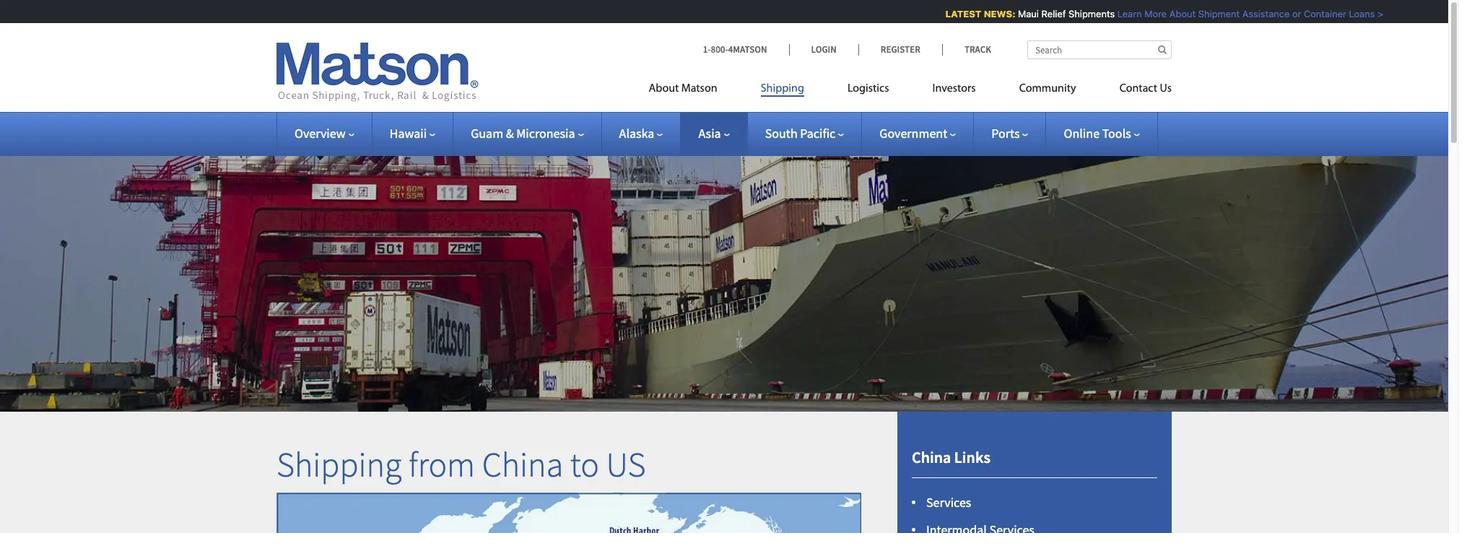 Task type: vqa. For each thing, say whether or not it's contained in the screenshot.
&
yes



Task type: describe. For each thing, give the bounding box(es) containing it.
top menu navigation
[[649, 76, 1172, 105]]

latest news: maui relief shipments learn more about shipment assistance or container loans >
[[940, 8, 1378, 20]]

about matson link
[[649, 76, 739, 105]]

investors link
[[911, 76, 998, 105]]

shipping from china to us
[[277, 442, 646, 486]]

container
[[1299, 8, 1341, 20]]

search image
[[1159, 45, 1167, 54]]

track link
[[943, 43, 992, 56]]

4matson
[[729, 43, 768, 56]]

&
[[506, 125, 514, 142]]

0 horizontal spatial china
[[482, 442, 564, 486]]

south
[[766, 125, 798, 142]]

services
[[927, 494, 972, 511]]

community
[[1020, 83, 1077, 95]]

us
[[1160, 83, 1172, 95]]

learn
[[1112, 8, 1137, 20]]

register link
[[859, 43, 943, 56]]

logistics link
[[826, 76, 911, 105]]

government link
[[880, 125, 957, 142]]

contact
[[1120, 83, 1158, 95]]

maui
[[1013, 8, 1034, 20]]

more
[[1139, 8, 1162, 20]]

asia link
[[699, 125, 730, 142]]

from
[[409, 442, 475, 486]]

south pacific
[[766, 125, 836, 142]]

relief
[[1036, 8, 1061, 20]]

ports
[[992, 125, 1020, 142]]

800-
[[711, 43, 729, 56]]

shipments
[[1063, 8, 1110, 20]]

matson
[[682, 83, 718, 95]]

asia
[[699, 125, 721, 142]]

guam & micronesia link
[[471, 125, 584, 142]]

links
[[955, 447, 991, 467]]

loans
[[1344, 8, 1370, 20]]

china links
[[912, 447, 991, 467]]

online
[[1064, 125, 1100, 142]]

shipment
[[1193, 8, 1235, 20]]

blue matson logo with ocean, shipping, truck, rail and logistics written beneath it. image
[[277, 43, 479, 102]]

guam
[[471, 125, 504, 142]]

guam & micronesia
[[471, 125, 575, 142]]

micronesia
[[517, 125, 575, 142]]

alaska
[[620, 125, 655, 142]]

>
[[1372, 8, 1378, 20]]



Task type: locate. For each thing, give the bounding box(es) containing it.
china
[[482, 442, 564, 486], [912, 447, 952, 467]]

overview link
[[295, 125, 354, 142]]

china links section
[[880, 411, 1191, 533]]

1-
[[703, 43, 711, 56]]

contact us link
[[1099, 76, 1172, 105]]

matson containership manulani at terminal preparing to ship from china. image
[[0, 133, 1449, 411]]

shipping inside shipping "link"
[[761, 83, 805, 95]]

online tools link
[[1064, 125, 1141, 142]]

about
[[1164, 8, 1190, 20], [649, 83, 679, 95]]

china– long beach express image
[[277, 493, 862, 533]]

0 horizontal spatial about
[[649, 83, 679, 95]]

china left links
[[912, 447, 952, 467]]

about inside top menu navigation
[[649, 83, 679, 95]]

1 horizontal spatial shipping
[[761, 83, 805, 95]]

Search search field
[[1028, 40, 1172, 59]]

shipping for shipping
[[761, 83, 805, 95]]

pacific
[[801, 125, 836, 142]]

overview
[[295, 125, 346, 142]]

contact us
[[1120, 83, 1172, 95]]

hawaii
[[390, 125, 427, 142]]

news:
[[978, 8, 1010, 20]]

1 horizontal spatial about
[[1164, 8, 1190, 20]]

1-800-4matson link
[[703, 43, 789, 56]]

online tools
[[1064, 125, 1132, 142]]

1 vertical spatial about
[[649, 83, 679, 95]]

None search field
[[1028, 40, 1172, 59]]

us
[[606, 442, 646, 486]]

china inside china links section
[[912, 447, 952, 467]]

government
[[880, 125, 948, 142]]

shipping link
[[739, 76, 826, 105]]

shipping
[[761, 83, 805, 95], [277, 442, 402, 486]]

0 vertical spatial about
[[1164, 8, 1190, 20]]

0 vertical spatial shipping
[[761, 83, 805, 95]]

latest
[[940, 8, 976, 20]]

assistance
[[1237, 8, 1284, 20]]

hawaii link
[[390, 125, 436, 142]]

alaska link
[[620, 125, 663, 142]]

about left matson
[[649, 83, 679, 95]]

ports link
[[992, 125, 1029, 142]]

learn more about shipment assistance or container loans > link
[[1112, 8, 1378, 20]]

to
[[571, 442, 600, 486]]

login link
[[789, 43, 859, 56]]

shipping for shipping from china to us
[[277, 442, 402, 486]]

or
[[1287, 8, 1296, 20]]

register
[[881, 43, 921, 56]]

community link
[[998, 76, 1099, 105]]

login
[[812, 43, 837, 56]]

tools
[[1103, 125, 1132, 142]]

1 horizontal spatial china
[[912, 447, 952, 467]]

south pacific link
[[766, 125, 845, 142]]

investors
[[933, 83, 976, 95]]

china left to
[[482, 442, 564, 486]]

services link
[[927, 494, 972, 511]]

about right more
[[1164, 8, 1190, 20]]

1-800-4matson
[[703, 43, 768, 56]]

logistics
[[848, 83, 890, 95]]

1 vertical spatial shipping
[[277, 442, 402, 486]]

track
[[965, 43, 992, 56]]

0 horizontal spatial shipping
[[277, 442, 402, 486]]

about matson
[[649, 83, 718, 95]]



